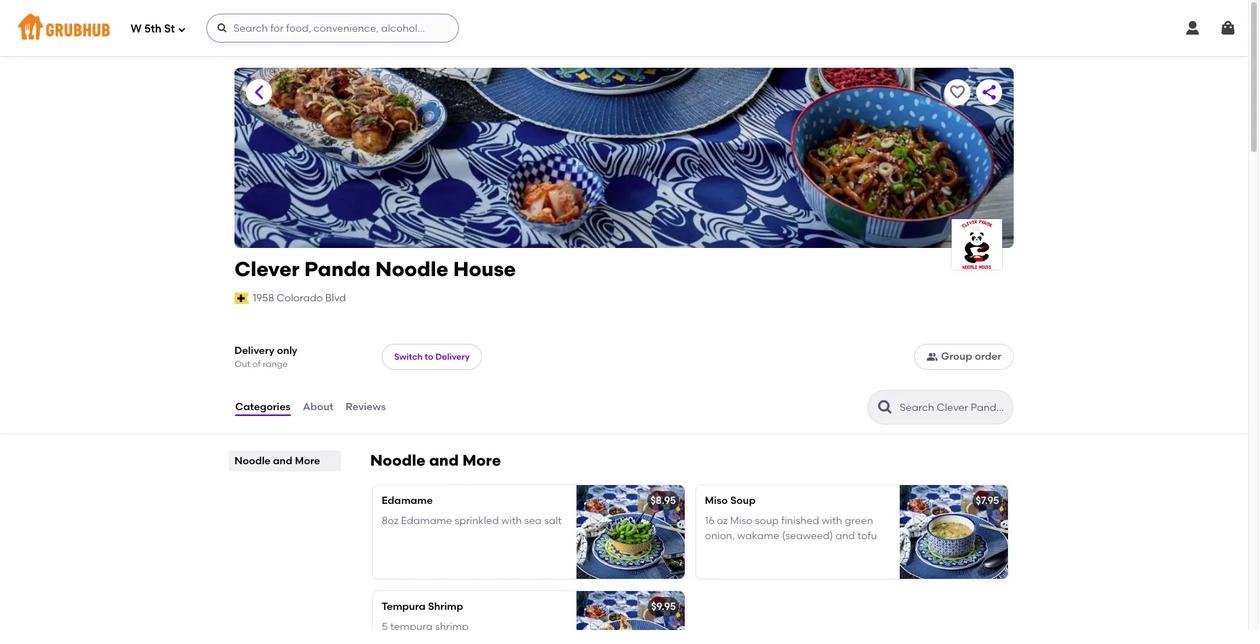 Task type: locate. For each thing, give the bounding box(es) containing it.
1958 colorado blvd
[[253, 292, 346, 304]]

clever panda noodle house logo image
[[952, 219, 1003, 270]]

with
[[502, 516, 522, 528], [822, 516, 843, 528]]

more up sprinkled
[[463, 452, 501, 470]]

noodle
[[375, 257, 449, 282], [370, 452, 426, 470], [235, 455, 271, 468]]

st
[[164, 22, 175, 35]]

svg image
[[1185, 19, 1202, 37]]

with left 'sea'
[[502, 516, 522, 528]]

0 horizontal spatial with
[[502, 516, 522, 528]]

0 horizontal spatial delivery
[[235, 345, 275, 357]]

(seaweed)
[[782, 530, 834, 542]]

soup
[[755, 516, 779, 528]]

delivery up of
[[235, 345, 275, 357]]

search icon image
[[877, 399, 894, 416]]

edamame
[[382, 495, 433, 507], [401, 516, 452, 528]]

0 horizontal spatial miso
[[705, 495, 728, 507]]

1 vertical spatial edamame
[[401, 516, 452, 528]]

and up 8oz edamame sprinkled with sea salt
[[429, 452, 459, 470]]

and
[[429, 452, 459, 470], [273, 455, 293, 468], [836, 530, 855, 542]]

miso inside 16 oz miso soup finished with green onion, wakame (seaweed) and tofu
[[731, 516, 753, 528]]

noodle and more up 8oz edamame sprinkled with sea salt
[[370, 452, 501, 470]]

0 vertical spatial edamame
[[382, 495, 433, 507]]

svg image
[[1220, 19, 1237, 37], [217, 22, 228, 34], [178, 25, 187, 34]]

noodle and more down "categories" button
[[235, 455, 320, 468]]

miso soup image
[[900, 486, 1008, 580]]

edamame image
[[577, 486, 685, 580]]

with left the green
[[822, 516, 843, 528]]

0 horizontal spatial more
[[295, 455, 320, 468]]

range
[[263, 359, 288, 369]]

sprinkled
[[455, 516, 499, 528]]

Search Clever Panda Noodle House search field
[[899, 401, 1009, 415]]

0 horizontal spatial noodle and more
[[235, 455, 320, 468]]

miso up oz
[[705, 495, 728, 507]]

w 5th st
[[131, 22, 175, 35]]

and down "categories" button
[[273, 455, 293, 468]]

more down about button
[[295, 455, 320, 468]]

delivery
[[235, 345, 275, 357], [436, 352, 470, 362]]

miso right oz
[[731, 516, 753, 528]]

delivery right the to
[[436, 352, 470, 362]]

2 with from the left
[[822, 516, 843, 528]]

onion,
[[705, 530, 735, 542]]

miso soup
[[705, 495, 756, 507]]

noodle and more inside tab
[[235, 455, 320, 468]]

noodle and more
[[370, 452, 501, 470], [235, 455, 320, 468]]

and down the green
[[836, 530, 855, 542]]

and inside tab
[[273, 455, 293, 468]]

1 vertical spatial miso
[[731, 516, 753, 528]]

0 horizontal spatial and
[[273, 455, 293, 468]]

1 horizontal spatial miso
[[731, 516, 753, 528]]

16
[[705, 516, 715, 528]]

group
[[942, 351, 973, 363]]

finished
[[781, 516, 820, 528]]

more
[[463, 452, 501, 470], [295, 455, 320, 468]]

8oz
[[382, 516, 399, 528]]

edamame right 8oz
[[401, 516, 452, 528]]

w
[[131, 22, 142, 35]]

oz
[[717, 516, 728, 528]]

$9.95
[[651, 601, 676, 614]]

2 horizontal spatial and
[[836, 530, 855, 542]]

edamame up 8oz
[[382, 495, 433, 507]]

tempura shrimp image
[[577, 592, 685, 631]]

Search for food, convenience, alcohol... search field
[[207, 14, 459, 43]]

categories
[[235, 401, 291, 413]]

and inside 16 oz miso soup finished with green onion, wakame (seaweed) and tofu
[[836, 530, 855, 542]]

1958 colorado blvd button
[[252, 291, 347, 307]]

of
[[253, 359, 261, 369]]

more inside tab
[[295, 455, 320, 468]]

$7.95
[[976, 495, 1000, 507]]

miso
[[705, 495, 728, 507], [731, 516, 753, 528]]

1 horizontal spatial with
[[822, 516, 843, 528]]

1 horizontal spatial delivery
[[436, 352, 470, 362]]

share icon image
[[981, 84, 998, 101]]

group order
[[942, 351, 1002, 363]]

save this restaurant button
[[945, 79, 971, 105]]



Task type: describe. For each thing, give the bounding box(es) containing it.
sea
[[524, 516, 542, 528]]

subscription pass image
[[235, 293, 249, 304]]

clever panda noodle house
[[235, 257, 516, 282]]

order
[[975, 351, 1002, 363]]

reviews
[[346, 401, 386, 413]]

only
[[277, 345, 298, 357]]

categories button
[[235, 382, 291, 434]]

1 horizontal spatial svg image
[[217, 22, 228, 34]]

about button
[[302, 382, 334, 434]]

green
[[845, 516, 874, 528]]

switch
[[394, 352, 423, 362]]

noodle and more tab
[[235, 454, 336, 469]]

tempura
[[382, 601, 426, 614]]

to
[[425, 352, 434, 362]]

0 vertical spatial miso
[[705, 495, 728, 507]]

house
[[453, 257, 516, 282]]

tofu
[[858, 530, 877, 542]]

people icon image
[[927, 352, 939, 363]]

reviews button
[[345, 382, 387, 434]]

$8.95
[[651, 495, 676, 507]]

panda
[[304, 257, 371, 282]]

clever
[[235, 257, 300, 282]]

about
[[303, 401, 334, 413]]

soup
[[731, 495, 756, 507]]

5th
[[144, 22, 162, 35]]

switch to delivery button
[[382, 345, 482, 371]]

save this restaurant image
[[949, 84, 967, 101]]

delivery only out of range
[[235, 345, 298, 369]]

salt
[[544, 516, 562, 528]]

group order button
[[915, 344, 1014, 370]]

shrimp
[[428, 601, 463, 614]]

1 with from the left
[[502, 516, 522, 528]]

noodle inside tab
[[235, 455, 271, 468]]

switch to delivery
[[394, 352, 470, 362]]

with inside 16 oz miso soup finished with green onion, wakame (seaweed) and tofu
[[822, 516, 843, 528]]

main navigation navigation
[[0, 0, 1249, 56]]

1 horizontal spatial noodle and more
[[370, 452, 501, 470]]

16 oz miso soup finished with green onion, wakame (seaweed) and tofu
[[705, 516, 877, 542]]

tempura shrimp
[[382, 601, 463, 614]]

out
[[235, 359, 250, 369]]

caret left icon image
[[250, 84, 268, 101]]

delivery inside the delivery only out of range
[[235, 345, 275, 357]]

wakame
[[738, 530, 780, 542]]

1 horizontal spatial and
[[429, 452, 459, 470]]

1958
[[253, 292, 274, 304]]

delivery inside button
[[436, 352, 470, 362]]

2 horizontal spatial svg image
[[1220, 19, 1237, 37]]

blvd
[[325, 292, 346, 304]]

8oz edamame sprinkled with sea salt
[[382, 516, 562, 528]]

0 horizontal spatial svg image
[[178, 25, 187, 34]]

1 horizontal spatial more
[[463, 452, 501, 470]]

colorado
[[277, 292, 323, 304]]



Task type: vqa. For each thing, say whether or not it's contained in the screenshot.
Search icon on the bottom of the page
yes



